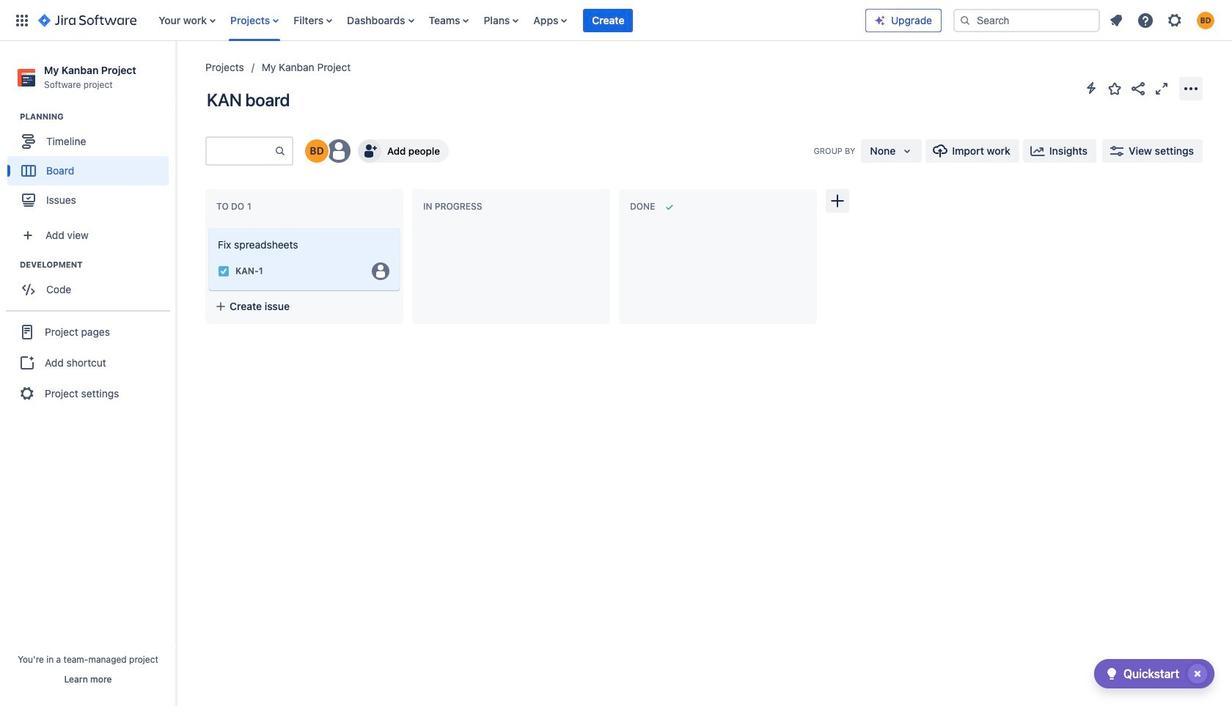Task type: vqa. For each thing, say whether or not it's contained in the screenshot.
NOTIFICATIONS image
yes



Task type: describe. For each thing, give the bounding box(es) containing it.
2 vertical spatial group
[[6, 310, 170, 415]]

settings image
[[1167, 11, 1184, 29]]

Search field
[[954, 8, 1101, 32]]

0 horizontal spatial list
[[151, 0, 866, 41]]

planning image
[[2, 108, 20, 126]]

primary element
[[9, 0, 866, 41]]

your profile and settings image
[[1197, 11, 1215, 29]]

appswitcher icon image
[[13, 11, 31, 29]]

notifications image
[[1108, 11, 1126, 29]]

search image
[[960, 14, 971, 26]]

create issue image
[[199, 219, 216, 236]]

development image
[[2, 256, 20, 274]]

help image
[[1137, 11, 1155, 29]]

check image
[[1103, 665, 1121, 683]]

Search this board text field
[[207, 138, 274, 164]]

enter full screen image
[[1153, 80, 1171, 97]]

to do element
[[216, 201, 254, 212]]

heading for planning image
[[20, 111, 175, 123]]

sidebar navigation image
[[160, 59, 192, 88]]



Task type: locate. For each thing, give the bounding box(es) containing it.
jira software image
[[38, 11, 137, 29], [38, 11, 137, 29]]

star kan board image
[[1106, 80, 1124, 97]]

view settings image
[[1109, 142, 1126, 160]]

2 heading from the top
[[20, 259, 175, 271]]

0 vertical spatial group
[[7, 111, 175, 220]]

heading for development 'icon'
[[20, 259, 175, 271]]

list item
[[584, 0, 634, 41]]

group
[[7, 111, 175, 220], [7, 259, 175, 309], [6, 310, 170, 415]]

1 heading from the top
[[20, 111, 175, 123]]

sidebar element
[[0, 41, 176, 707]]

dismiss quickstart image
[[1186, 663, 1210, 686]]

heading
[[20, 111, 175, 123], [20, 259, 175, 271]]

task image
[[218, 266, 230, 277]]

0 vertical spatial heading
[[20, 111, 175, 123]]

create column image
[[829, 192, 847, 210]]

1 horizontal spatial list
[[1104, 7, 1224, 33]]

list
[[151, 0, 866, 41], [1104, 7, 1224, 33]]

import image
[[932, 142, 950, 160]]

1 vertical spatial heading
[[20, 259, 175, 271]]

1 vertical spatial group
[[7, 259, 175, 309]]

banner
[[0, 0, 1233, 41]]

group for planning image
[[7, 111, 175, 220]]

None search field
[[954, 8, 1101, 32]]

add people image
[[361, 142, 379, 160]]

automations menu button icon image
[[1083, 79, 1101, 97]]

more actions image
[[1183, 80, 1200, 97]]

group for development 'icon'
[[7, 259, 175, 309]]



